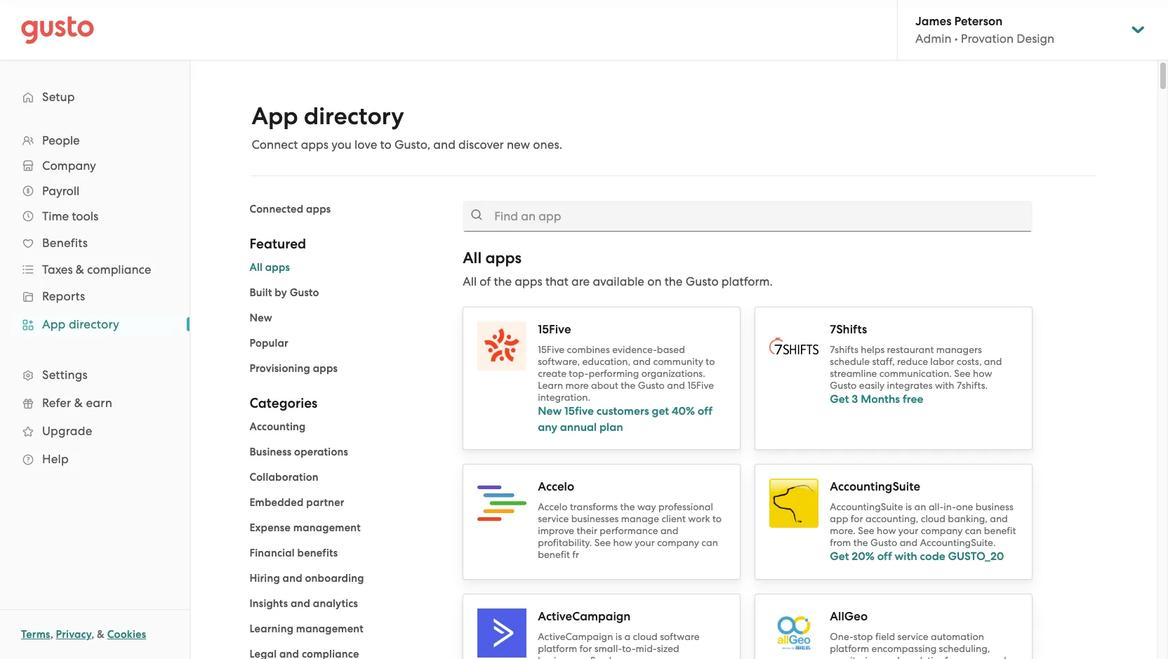 Task type: describe. For each thing, give the bounding box(es) containing it.
more.
[[830, 525, 856, 536]]

all left of
[[463, 275, 477, 289]]

upgrade
[[42, 424, 92, 438]]

months
[[861, 393, 900, 406]]

accountingsuite logo image
[[770, 479, 819, 528]]

apps inside app directory connect apps you love to gusto, and discover new ones.
[[301, 138, 329, 152]]

help link
[[14, 447, 176, 472]]

get inside accountingsuite accountingsuite is an all-in-one business app for accounting, cloud banking, and more. see how your company can benefit from the gusto and accountingsuite. get 20% off with code gusto_20
[[830, 550, 849, 563]]

your inside accountingsuite accountingsuite is an all-in-one business app for accounting, cloud banking, and more. see how your company can benefit from the gusto and accountingsuite. get 20% off with code gusto_20
[[899, 525, 919, 536]]

and down financial benefits link
[[283, 572, 302, 585]]

management for learning management
[[296, 623, 364, 636]]

40%
[[672, 404, 695, 418]]

work
[[688, 513, 710, 525]]

refer
[[42, 396, 71, 410]]

time
[[42, 209, 69, 223]]

and inside allgeo one-stop field service automation platform encompassing scheduling, monitoring and analytics for any compl
[[882, 655, 900, 659]]

connect
[[252, 138, 298, 152]]

benefit inside "accelo accelo transforms the way professional service businesses manage client work to improve their performance and profitability. see how your company can benefit fr"
[[538, 549, 570, 560]]

company inside 'activecampaign activecampaign is a cloud software platform for small-to-mid-sized businesses. see how your company c'
[[653, 655, 695, 659]]

hiring
[[250, 572, 280, 585]]

earn
[[86, 396, 112, 410]]

expense
[[250, 522, 291, 534]]

company
[[42, 159, 96, 173]]

7shifts 7shifts helps restaurant managers schedule staff, reduce labor costs, and streamline communication. see how gusto easily integrates with 7shifts. get 3 months free
[[830, 322, 1002, 406]]

app directory
[[42, 317, 119, 331]]

connected
[[250, 203, 304, 216]]

& for compliance
[[76, 263, 84, 277]]

easily
[[859, 380, 885, 391]]

built by gusto link
[[250, 287, 319, 299]]

app for app directory
[[42, 317, 66, 331]]

terms link
[[21, 628, 50, 641]]

an
[[915, 501, 927, 513]]

provisioning
[[250, 362, 310, 375]]

service inside "accelo accelo transforms the way professional service businesses manage client work to improve their performance and profitability. see how your company can benefit fr"
[[538, 513, 569, 525]]

and down evidence-
[[633, 356, 651, 367]]

app for app directory connect apps you love to gusto, and discover new ones.
[[252, 102, 298, 131]]

for inside accountingsuite accountingsuite is an all-in-one business app for accounting, cloud banking, and more. see how your company can benefit from the gusto and accountingsuite. get 20% off with code gusto_20
[[851, 513, 863, 525]]

see inside 7shifts 7shifts helps restaurant managers schedule staff, reduce labor costs, and streamline communication. see how gusto easily integrates with 7shifts. get 3 months free
[[955, 368, 971, 379]]

platform.
[[722, 275, 773, 289]]

monitoring
[[830, 655, 880, 659]]

integrates
[[887, 380, 933, 391]]

to-
[[622, 643, 636, 654]]

peterson
[[955, 14, 1003, 29]]

partner
[[306, 496, 345, 509]]

gusto inside 7shifts 7shifts helps restaurant managers schedule staff, reduce labor costs, and streamline communication. see how gusto easily integrates with 7shifts. get 3 months free
[[830, 380, 857, 391]]

2 vertical spatial 15five
[[688, 380, 714, 391]]

top-
[[569, 368, 589, 379]]

is for accountingsuite
[[906, 501, 912, 513]]

apps left that
[[515, 275, 543, 289]]

their
[[577, 525, 598, 536]]

can inside accountingsuite accountingsuite is an all-in-one business app for accounting, cloud banking, and more. see how your company can benefit from the gusto and accountingsuite. get 20% off with code gusto_20
[[965, 525, 982, 536]]

1 accelo from the top
[[538, 480, 574, 494]]

reduce
[[897, 356, 928, 367]]

how inside 'activecampaign activecampaign is a cloud software platform for small-to-mid-sized businesses. see how your company c'
[[609, 655, 629, 659]]

business operations link
[[250, 446, 348, 459]]

provisioning apps link
[[250, 362, 338, 375]]

organizations.
[[642, 368, 706, 379]]

all-
[[929, 501, 944, 513]]

company button
[[14, 153, 176, 178]]

apps for provisioning apps
[[313, 362, 338, 375]]

embedded
[[250, 496, 304, 509]]

more
[[566, 380, 589, 391]]

benefit inside accountingsuite accountingsuite is an all-in-one business app for accounting, cloud banking, and more. see how your company can benefit from the gusto and accountingsuite. get 20% off with code gusto_20
[[984, 525, 1016, 536]]

community
[[653, 356, 704, 367]]

about
[[591, 380, 619, 391]]

financial benefits
[[250, 547, 338, 560]]

1 vertical spatial 15five
[[538, 344, 565, 355]]

you
[[332, 138, 352, 152]]

accounting,
[[866, 513, 919, 525]]

2 activecampaign from the top
[[538, 631, 613, 642]]

2 vertical spatial &
[[97, 628, 105, 641]]

are
[[572, 275, 590, 289]]

all for all apps
[[250, 261, 263, 274]]

expense management
[[250, 522, 361, 534]]

customers
[[597, 404, 649, 418]]

0 horizontal spatial new
[[250, 312, 272, 324]]

7shifts logo image
[[770, 338, 819, 354]]

gusto navigation element
[[0, 60, 190, 496]]

app directory link
[[14, 312, 176, 337]]

and down the business
[[990, 513, 1008, 525]]

streamline
[[830, 368, 877, 379]]

automation
[[931, 631, 984, 642]]

operations
[[294, 446, 348, 459]]

privacy
[[56, 628, 91, 641]]

your inside "accelo accelo transforms the way professional service businesses manage client work to improve their performance and profitability. see how your company can benefit fr"
[[635, 537, 655, 548]]

how inside accountingsuite accountingsuite is an all-in-one business app for accounting, cloud banking, and more. see how your company can benefit from the gusto and accountingsuite. get 20% off with code gusto_20
[[877, 525, 896, 536]]

service inside allgeo one-stop field service automation platform encompassing scheduling, monitoring and analytics for any compl
[[898, 631, 929, 642]]

annual
[[560, 420, 597, 434]]

3
[[852, 393, 858, 406]]

business operations
[[250, 446, 348, 459]]

discover
[[459, 138, 504, 152]]

financial benefits link
[[250, 547, 338, 560]]

scheduling,
[[939, 643, 990, 654]]

all for all apps all of the apps that are available on the gusto platform.
[[463, 249, 482, 268]]

code
[[920, 550, 946, 563]]

categories
[[250, 395, 318, 412]]

all apps
[[250, 261, 290, 274]]

20%
[[852, 550, 875, 563]]

education,
[[582, 356, 631, 367]]

love
[[355, 138, 377, 152]]

cloud inside 'activecampaign activecampaign is a cloud software platform for small-to-mid-sized businesses. see how your company c'
[[633, 631, 658, 642]]

taxes
[[42, 263, 73, 277]]

cookies button
[[107, 626, 146, 643]]

taxes & compliance button
[[14, 257, 176, 282]]

accountingsuite accountingsuite is an all-in-one business app for accounting, cloud banking, and more. see how your company can benefit from the gusto and accountingsuite. get 20% off with code gusto_20
[[830, 480, 1016, 563]]

field
[[876, 631, 895, 642]]

create
[[538, 368, 567, 379]]

professional
[[659, 501, 713, 513]]

company inside accountingsuite accountingsuite is an all-in-one business app for accounting, cloud banking, and more. see how your company can benefit from the gusto and accountingsuite. get 20% off with code gusto_20
[[921, 525, 963, 536]]

0 vertical spatial 15five
[[538, 322, 571, 337]]

people
[[42, 133, 80, 147]]

and down organizations.
[[667, 380, 685, 391]]

embedded partner
[[250, 496, 345, 509]]

business
[[250, 446, 292, 459]]

any inside allgeo one-stop field service automation platform encompassing scheduling, monitoring and analytics for any compl
[[960, 655, 977, 659]]

labor
[[931, 356, 955, 367]]

for inside allgeo one-stop field service automation platform encompassing scheduling, monitoring and analytics for any compl
[[945, 655, 958, 659]]

popular link
[[250, 337, 289, 350]]

•
[[955, 32, 958, 46]]

platform for activecampaign
[[538, 643, 577, 654]]

7shifts
[[830, 344, 859, 355]]

software,
[[538, 356, 580, 367]]

any inside 15five 15five combines evidence-based software, education, and community to create top-performing organizations. learn more about the gusto and 15five integration. new 15five customers get 40% off any annual plan
[[538, 420, 558, 434]]

one
[[956, 501, 974, 513]]

gusto right by
[[290, 287, 319, 299]]

and up learning management link
[[291, 598, 310, 610]]

terms
[[21, 628, 50, 641]]

of
[[480, 275, 491, 289]]

refer & earn link
[[14, 390, 176, 416]]

the inside 15five 15five combines evidence-based software, education, and community to create top-performing organizations. learn more about the gusto and 15five integration. new 15five customers get 40% off any annual plan
[[621, 380, 636, 391]]

connected apps
[[250, 203, 331, 216]]

directory for app directory
[[69, 317, 119, 331]]



Task type: vqa. For each thing, say whether or not it's contained in the screenshot.
Directory in the the App directory Connect apps you love to Gusto, and discover new ones.
yes



Task type: locate. For each thing, give the bounding box(es) containing it.
to inside app directory connect apps you love to gusto, and discover new ones.
[[380, 138, 392, 152]]

taxes & compliance
[[42, 263, 151, 277]]

0 vertical spatial accountingsuite
[[830, 480, 921, 494]]

0 vertical spatial for
[[851, 513, 863, 525]]

to inside 15five 15five combines evidence-based software, education, and community to create top-performing organizations. learn more about the gusto and 15five integration. new 15five customers get 40% off any annual plan
[[706, 356, 715, 367]]

1 vertical spatial off
[[878, 550, 892, 563]]

management down 'partner'
[[293, 522, 361, 534]]

how down performance
[[613, 537, 633, 548]]

1 horizontal spatial cloud
[[921, 513, 946, 525]]

0 vertical spatial &
[[76, 263, 84, 277]]

2 accountingsuite from the top
[[830, 501, 903, 513]]

admin
[[916, 32, 952, 46]]

your inside 'activecampaign activecampaign is a cloud software platform for small-to-mid-sized businesses. see how your company c'
[[631, 655, 651, 659]]

analytics down onboarding
[[313, 598, 358, 610]]

software
[[660, 631, 700, 642]]

is inside 'activecampaign activecampaign is a cloud software platform for small-to-mid-sized businesses. see how your company c'
[[616, 631, 622, 642]]

cookies
[[107, 628, 146, 641]]

learn
[[538, 380, 563, 391]]

insights and analytics
[[250, 598, 358, 610]]

2 platform from the left
[[830, 643, 869, 654]]

all apps all of the apps that are available on the gusto platform.
[[463, 249, 773, 289]]

0 vertical spatial off
[[698, 404, 713, 418]]

stop
[[854, 631, 873, 642]]

based
[[657, 344, 685, 355]]

see inside "accelo accelo transforms the way professional service businesses manage client work to improve their performance and profitability. see how your company can benefit fr"
[[595, 537, 611, 548]]

list
[[0, 128, 190, 473], [250, 259, 442, 377], [250, 419, 442, 659]]

1 horizontal spatial for
[[851, 513, 863, 525]]

2 vertical spatial your
[[631, 655, 651, 659]]

1 vertical spatial new
[[538, 404, 562, 418]]

directory
[[304, 102, 404, 131], [69, 317, 119, 331]]

1 vertical spatial your
[[635, 537, 655, 548]]

and inside app directory connect apps you love to gusto, and discover new ones.
[[433, 138, 456, 152]]

directory inside gusto navigation "element"
[[69, 317, 119, 331]]

0 horizontal spatial with
[[895, 550, 918, 563]]

, left 'privacy' on the left
[[50, 628, 53, 641]]

by
[[275, 287, 287, 299]]

available
[[593, 275, 645, 289]]

company down the sized
[[653, 655, 695, 659]]

& for earn
[[74, 396, 83, 410]]

gusto inside 15five 15five combines evidence-based software, education, and community to create top-performing organizations. learn more about the gusto and 15five integration. new 15five customers get 40% off any annual plan
[[638, 380, 665, 391]]

1 horizontal spatial directory
[[304, 102, 404, 131]]

1 vertical spatial accelo
[[538, 501, 568, 513]]

off right 40%
[[698, 404, 713, 418]]

1 , from the left
[[50, 628, 53, 641]]

is for activecampaign
[[616, 631, 622, 642]]

2 vertical spatial company
[[653, 655, 695, 659]]

see down "costs,"
[[955, 368, 971, 379]]

accelo up transforms
[[538, 480, 574, 494]]

0 horizontal spatial ,
[[50, 628, 53, 641]]

1 horizontal spatial benefit
[[984, 525, 1016, 536]]

integration.
[[538, 392, 591, 403]]

how down to-
[[609, 655, 629, 659]]

any
[[538, 420, 558, 434], [960, 655, 977, 659]]

is left a
[[616, 631, 622, 642]]

platform for allgeo
[[830, 643, 869, 654]]

how up the 7shifts.
[[973, 368, 993, 379]]

app inside app directory connect apps you love to gusto, and discover new ones.
[[252, 102, 298, 131]]

setup
[[42, 90, 75, 104]]

& inside dropdown button
[[76, 263, 84, 277]]

1 horizontal spatial with
[[935, 380, 955, 391]]

to right community at bottom
[[706, 356, 715, 367]]

1 vertical spatial management
[[296, 623, 364, 636]]

accelo accelo transforms the way professional service businesses manage client work to improve their performance and profitability. see how your company can benefit fr
[[538, 480, 722, 560]]

1 get from the top
[[830, 393, 849, 406]]

cloud down all-
[[921, 513, 946, 525]]

1 activecampaign from the top
[[538, 609, 631, 624]]

off
[[698, 404, 713, 418], [878, 550, 892, 563]]

the right of
[[494, 275, 512, 289]]

businesses.
[[538, 655, 588, 659]]

2 horizontal spatial for
[[945, 655, 958, 659]]

app up connect
[[252, 102, 298, 131]]

0 vertical spatial new
[[250, 312, 272, 324]]

0 vertical spatial any
[[538, 420, 558, 434]]

analytics
[[313, 598, 358, 610], [902, 655, 943, 659]]

allgeo one-stop field service automation platform encompassing scheduling, monitoring and analytics for any compl
[[830, 609, 1017, 659]]

the right the on on the top right of the page
[[665, 275, 683, 289]]

embedded partner link
[[250, 496, 345, 509]]

that
[[546, 275, 569, 289]]

banking,
[[948, 513, 988, 525]]

cloud inside accountingsuite accountingsuite is an all-in-one business app for accounting, cloud banking, and more. see how your company can benefit from the gusto and accountingsuite. get 20% off with code gusto_20
[[921, 513, 946, 525]]

app inside gusto navigation "element"
[[42, 317, 66, 331]]

0 horizontal spatial analytics
[[313, 598, 358, 610]]

settings
[[42, 368, 88, 382]]

1 vertical spatial with
[[895, 550, 918, 563]]

client
[[662, 513, 686, 525]]

settings link
[[14, 362, 176, 388]]

can inside "accelo accelo transforms the way professional service businesses manage client work to improve their performance and profitability. see how your company can benefit fr"
[[702, 537, 718, 548]]

see inside accountingsuite accountingsuite is an all-in-one business app for accounting, cloud banking, and more. see how your company can benefit from the gusto and accountingsuite. get 20% off with code gusto_20
[[858, 525, 875, 536]]

15five 15five combines evidence-based software, education, and community to create top-performing organizations. learn more about the gusto and 15five integration. new 15five customers get 40% off any annual plan
[[538, 322, 715, 434]]

design
[[1017, 32, 1055, 46]]

apps right "connected"
[[306, 203, 331, 216]]

can down the banking,
[[965, 525, 982, 536]]

1 accountingsuite from the top
[[830, 480, 921, 494]]

15five logo image
[[478, 322, 527, 371]]

1 vertical spatial benefit
[[538, 549, 570, 560]]

and inside 7shifts 7shifts helps restaurant managers schedule staff, reduce labor costs, and streamline communication. see how gusto easily integrates with 7shifts. get 3 months free
[[984, 356, 1002, 367]]

service up improve at the left bottom
[[538, 513, 569, 525]]

allgeo logo image
[[770, 608, 819, 658]]

platform inside allgeo one-stop field service automation platform encompassing scheduling, monitoring and analytics for any compl
[[830, 643, 869, 654]]

see down their
[[595, 537, 611, 548]]

apps for all apps
[[265, 261, 290, 274]]

evidence-
[[612, 344, 657, 355]]

company up accountingsuite.
[[921, 525, 963, 536]]

1 horizontal spatial service
[[898, 631, 929, 642]]

1 vertical spatial accountingsuite
[[830, 501, 903, 513]]

all apps link
[[250, 261, 290, 274]]

see down the small-
[[591, 655, 607, 659]]

the inside accountingsuite accountingsuite is an all-in-one business app for accounting, cloud banking, and more. see how your company can benefit from the gusto and accountingsuite. get 20% off with code gusto_20
[[854, 537, 868, 548]]

gusto up 20%
[[871, 537, 898, 548]]

for inside 'activecampaign activecampaign is a cloud software platform for small-to-mid-sized businesses. see how your company c'
[[580, 643, 592, 654]]

any left annual
[[538, 420, 558, 434]]

and right gusto,
[[433, 138, 456, 152]]

None search field
[[463, 201, 1033, 232]]

with left code on the bottom of page
[[895, 550, 918, 563]]

1 vertical spatial service
[[898, 631, 929, 642]]

is inside accountingsuite accountingsuite is an all-in-one business app for accounting, cloud banking, and more. see how your company can benefit from the gusto and accountingsuite. get 20% off with code gusto_20
[[906, 501, 912, 513]]

0 vertical spatial analytics
[[313, 598, 358, 610]]

featured
[[250, 236, 306, 252]]

directory down reports link
[[69, 317, 119, 331]]

to right 'work'
[[713, 513, 722, 525]]

1 vertical spatial activecampaign
[[538, 631, 613, 642]]

app
[[252, 102, 298, 131], [42, 317, 66, 331]]

0 horizontal spatial is
[[616, 631, 622, 642]]

1 vertical spatial cloud
[[633, 631, 658, 642]]

apps up of
[[486, 249, 522, 268]]

0 horizontal spatial off
[[698, 404, 713, 418]]

a
[[625, 631, 631, 642]]

manage
[[621, 513, 659, 525]]

for right app
[[851, 513, 863, 525]]

list for categories
[[250, 419, 442, 659]]

your down performance
[[635, 537, 655, 548]]

& right taxes
[[76, 263, 84, 277]]

accelo logo image
[[478, 479, 527, 528]]

gusto left platform.
[[686, 275, 719, 289]]

restaurant
[[887, 344, 934, 355]]

0 vertical spatial directory
[[304, 102, 404, 131]]

upgrade link
[[14, 419, 176, 444]]

1 vertical spatial is
[[616, 631, 622, 642]]

0 horizontal spatial can
[[702, 537, 718, 548]]

for down scheduling,
[[945, 655, 958, 659]]

new inside 15five 15five combines evidence-based software, education, and community to create top-performing organizations. learn more about the gusto and 15five integration. new 15five customers get 40% off any annual plan
[[538, 404, 562, 418]]

james
[[916, 14, 952, 29]]

, left cookies button
[[91, 628, 94, 641]]

how
[[973, 368, 993, 379], [877, 525, 896, 536], [613, 537, 633, 548], [609, 655, 629, 659]]

0 vertical spatial can
[[965, 525, 982, 536]]

0 vertical spatial get
[[830, 393, 849, 406]]

0 horizontal spatial service
[[538, 513, 569, 525]]

your down accounting,
[[899, 525, 919, 536]]

apps for connected apps
[[306, 203, 331, 216]]

0 vertical spatial to
[[380, 138, 392, 152]]

0 vertical spatial management
[[293, 522, 361, 534]]

see inside 'activecampaign activecampaign is a cloud software platform for small-to-mid-sized businesses. see how your company c'
[[591, 655, 607, 659]]

one-
[[830, 631, 854, 642]]

list containing accounting
[[250, 419, 442, 659]]

0 vertical spatial benefit
[[984, 525, 1016, 536]]

combines
[[567, 344, 610, 355]]

off inside 15five 15five combines evidence-based software, education, and community to create top-performing organizations. learn more about the gusto and 15five integration. new 15five customers get 40% off any annual plan
[[698, 404, 713, 418]]

list containing all apps
[[250, 259, 442, 377]]

gusto down organizations.
[[638, 380, 665, 391]]

off right 20%
[[878, 550, 892, 563]]

benefit
[[984, 525, 1016, 536], [538, 549, 570, 560]]

allgeo
[[830, 609, 868, 624]]

1 horizontal spatial new
[[538, 404, 562, 418]]

2 get from the top
[[830, 550, 849, 563]]

0 vertical spatial with
[[935, 380, 955, 391]]

and
[[433, 138, 456, 152], [633, 356, 651, 367], [984, 356, 1002, 367], [667, 380, 685, 391], [990, 513, 1008, 525], [661, 525, 679, 536], [900, 537, 918, 548], [283, 572, 302, 585], [291, 598, 310, 610], [882, 655, 900, 659]]

2 vertical spatial for
[[945, 655, 958, 659]]

schedule
[[830, 356, 870, 367]]

helps
[[861, 344, 885, 355]]

get down from
[[830, 550, 849, 563]]

0 vertical spatial activecampaign
[[538, 609, 631, 624]]

the up 20%
[[854, 537, 868, 548]]

& left earn
[[74, 396, 83, 410]]

0 vertical spatial service
[[538, 513, 569, 525]]

activecampaign up businesses.
[[538, 631, 613, 642]]

list for featured
[[250, 259, 442, 377]]

management for expense management
[[293, 522, 361, 534]]

service up encompassing
[[898, 631, 929, 642]]

benefits
[[297, 547, 338, 560]]

7shifts.
[[957, 380, 988, 391]]

platform up monitoring
[[830, 643, 869, 654]]

apps down featured
[[265, 261, 290, 274]]

0 vertical spatial accelo
[[538, 480, 574, 494]]

reports link
[[14, 284, 176, 309]]

can down 'work'
[[702, 537, 718, 548]]

gusto inside accountingsuite accountingsuite is an all-in-one business app for accounting, cloud banking, and more. see how your company can benefit from the gusto and accountingsuite. get 20% off with code gusto_20
[[871, 537, 898, 548]]

how down accounting,
[[877, 525, 896, 536]]

your down mid-
[[631, 655, 651, 659]]

1 vertical spatial any
[[960, 655, 977, 659]]

1 horizontal spatial app
[[252, 102, 298, 131]]

15five
[[538, 322, 571, 337], [538, 344, 565, 355], [688, 380, 714, 391]]

2 vertical spatial to
[[713, 513, 722, 525]]

accountingsuite
[[830, 480, 921, 494], [830, 501, 903, 513]]

benefit down the business
[[984, 525, 1016, 536]]

costs,
[[957, 356, 982, 367]]

1 vertical spatial analytics
[[902, 655, 943, 659]]

all up of
[[463, 249, 482, 268]]

1 horizontal spatial is
[[906, 501, 912, 513]]

0 vertical spatial is
[[906, 501, 912, 513]]

2 accelo from the top
[[538, 501, 568, 513]]

reports
[[42, 289, 85, 303]]

how inside "accelo accelo transforms the way professional service businesses manage client work to improve their performance and profitability. see how your company can benefit fr"
[[613, 537, 633, 548]]

is
[[906, 501, 912, 513], [616, 631, 622, 642]]

get
[[652, 404, 669, 418]]

all up built
[[250, 261, 263, 274]]

company inside "accelo accelo transforms the way professional service businesses manage client work to improve their performance and profitability. see how your company can benefit fr"
[[657, 537, 699, 548]]

get inside 7shifts 7shifts helps restaurant managers schedule staff, reduce labor costs, and streamline communication. see how gusto easily integrates with 7shifts. get 3 months free
[[830, 393, 849, 406]]

accounting
[[250, 421, 306, 433]]

company down client
[[657, 537, 699, 548]]

0 vertical spatial your
[[899, 525, 919, 536]]

activecampaign
[[538, 609, 631, 624], [538, 631, 613, 642]]

0 vertical spatial company
[[921, 525, 963, 536]]

time tools button
[[14, 204, 176, 229]]

activecampaign up the small-
[[538, 609, 631, 624]]

1 horizontal spatial platform
[[830, 643, 869, 654]]

0 horizontal spatial cloud
[[633, 631, 658, 642]]

0 horizontal spatial any
[[538, 420, 558, 434]]

get left 3
[[830, 393, 849, 406]]

plan
[[600, 420, 623, 434]]

platform up businesses.
[[538, 643, 577, 654]]

1 vertical spatial to
[[706, 356, 715, 367]]

activecampaign logo image
[[478, 608, 527, 658]]

benefits link
[[14, 230, 176, 256]]

is left an
[[906, 501, 912, 513]]

to inside "accelo accelo transforms the way professional service businesses manage client work to improve their performance and profitability. see how your company can benefit fr"
[[713, 513, 722, 525]]

for left the small-
[[580, 643, 592, 654]]

home image
[[21, 16, 94, 44]]

1 horizontal spatial any
[[960, 655, 977, 659]]

directory up love
[[304, 102, 404, 131]]

0 horizontal spatial for
[[580, 643, 592, 654]]

directory for app directory connect apps you love to gusto, and discover new ones.
[[304, 102, 404, 131]]

list containing people
[[0, 128, 190, 473]]

0 vertical spatial cloud
[[921, 513, 946, 525]]

with inside accountingsuite accountingsuite is an all-in-one business app for accounting, cloud banking, and more. see how your company can benefit from the gusto and accountingsuite. get 20% off with code gusto_20
[[895, 550, 918, 563]]

collaboration
[[250, 471, 319, 484]]

analytics inside allgeo one-stop field service automation platform encompassing scheduling, monitoring and analytics for any compl
[[902, 655, 943, 659]]

benefit down profitability.
[[538, 549, 570, 560]]

terms , privacy , & cookies
[[21, 628, 146, 641]]

the inside "accelo accelo transforms the way professional service businesses manage client work to improve their performance and profitability. see how your company can benefit fr"
[[620, 501, 635, 513]]

1 horizontal spatial can
[[965, 525, 982, 536]]

the down performing
[[621, 380, 636, 391]]

mid-
[[636, 643, 657, 654]]

to right love
[[380, 138, 392, 152]]

apps right "provisioning"
[[313, 362, 338, 375]]

0 horizontal spatial app
[[42, 317, 66, 331]]

& left cookies button
[[97, 628, 105, 641]]

1 vertical spatial get
[[830, 550, 849, 563]]

help
[[42, 452, 69, 466]]

time tools
[[42, 209, 98, 223]]

15five
[[565, 404, 594, 418]]

learning management
[[250, 623, 364, 636]]

with inside 7shifts 7shifts helps restaurant managers schedule staff, reduce labor costs, and streamline communication. see how gusto easily integrates with 7shifts. get 3 months free
[[935, 380, 955, 391]]

tools
[[72, 209, 98, 223]]

1 vertical spatial for
[[580, 643, 592, 654]]

free
[[903, 393, 924, 406]]

and inside "accelo accelo transforms the way professional service businesses manage client work to improve their performance and profitability. see how your company can benefit fr"
[[661, 525, 679, 536]]

and down accounting,
[[900, 537, 918, 548]]

platform inside 'activecampaign activecampaign is a cloud software platform for small-to-mid-sized businesses. see how your company c'
[[538, 643, 577, 654]]

apps for all apps all of the apps that are available on the gusto platform.
[[486, 249, 522, 268]]

2 , from the left
[[91, 628, 94, 641]]

1 vertical spatial &
[[74, 396, 83, 410]]

any down scheduling,
[[960, 655, 977, 659]]

with down labor
[[935, 380, 955, 391]]

your
[[899, 525, 919, 536], [635, 537, 655, 548], [631, 655, 651, 659]]

payroll
[[42, 184, 79, 198]]

financial
[[250, 547, 295, 560]]

1 vertical spatial company
[[657, 537, 699, 548]]

all
[[463, 249, 482, 268], [250, 261, 263, 274], [463, 275, 477, 289]]

and down encompassing
[[882, 655, 900, 659]]

management
[[293, 522, 361, 534], [296, 623, 364, 636]]

0 horizontal spatial directory
[[69, 317, 119, 331]]

0 horizontal spatial benefit
[[538, 549, 570, 560]]

analytics down encompassing
[[902, 655, 943, 659]]

popular
[[250, 337, 289, 350]]

accelo up improve at the left bottom
[[538, 501, 568, 513]]

cloud up mid-
[[633, 631, 658, 642]]

see right the more.
[[858, 525, 875, 536]]

0 vertical spatial app
[[252, 102, 298, 131]]

1 horizontal spatial analytics
[[902, 655, 943, 659]]

app down the "reports"
[[42, 317, 66, 331]]

and down client
[[661, 525, 679, 536]]

1 vertical spatial directory
[[69, 317, 119, 331]]

and right "costs,"
[[984, 356, 1002, 367]]

1 horizontal spatial ,
[[91, 628, 94, 641]]

new down integration. in the bottom of the page
[[538, 404, 562, 418]]

1 horizontal spatial off
[[878, 550, 892, 563]]

new down built
[[250, 312, 272, 324]]

how inside 7shifts 7shifts helps restaurant managers schedule staff, reduce labor costs, and streamline communication. see how gusto easily integrates with 7shifts. get 3 months free
[[973, 368, 993, 379]]

gusto inside 'all apps all of the apps that are available on the gusto platform.'
[[686, 275, 719, 289]]

0 horizontal spatial platform
[[538, 643, 577, 654]]

gusto down the streamline
[[830, 380, 857, 391]]

off inside accountingsuite accountingsuite is an all-in-one business app for accounting, cloud banking, and more. see how your company can benefit from the gusto and accountingsuite. get 20% off with code gusto_20
[[878, 550, 892, 563]]

apps left you
[[301, 138, 329, 152]]

business
[[976, 501, 1014, 513]]

1 platform from the left
[[538, 643, 577, 654]]

directory inside app directory connect apps you love to gusto, and discover new ones.
[[304, 102, 404, 131]]

1 vertical spatial can
[[702, 537, 718, 548]]

App Search field
[[463, 201, 1033, 232]]

1 vertical spatial app
[[42, 317, 66, 331]]

the up manage
[[620, 501, 635, 513]]

management down insights and analytics 'link' on the left
[[296, 623, 364, 636]]



